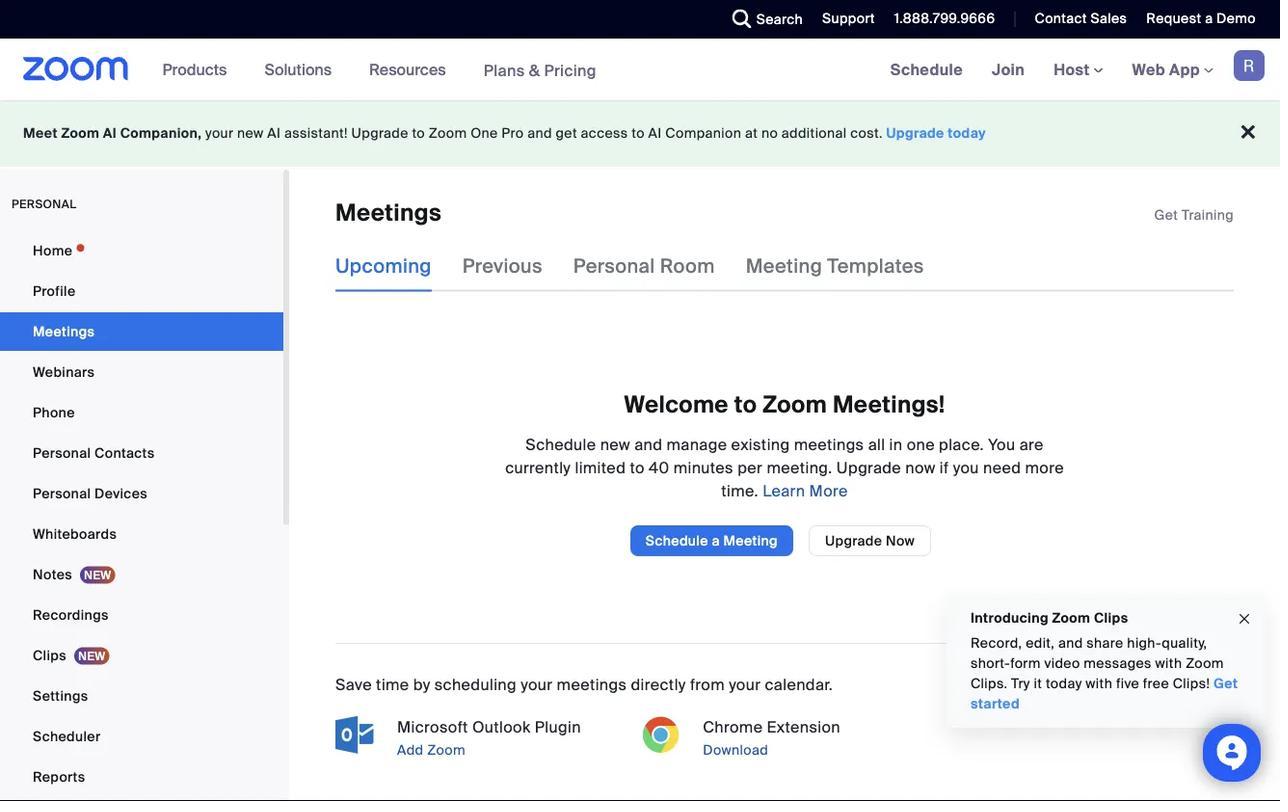 Task type: describe. For each thing, give the bounding box(es) containing it.
it
[[1034, 675, 1042, 693]]

calendar.
[[765, 674, 833, 695]]

quality,
[[1162, 634, 1208, 652]]

learn more
[[759, 480, 848, 501]]

companion,
[[120, 124, 202, 142]]

personal for personal contacts
[[33, 444, 91, 462]]

settings
[[33, 687, 88, 705]]

upgrade inside button
[[825, 532, 883, 549]]

place.
[[939, 434, 984, 454]]

plans
[[484, 60, 525, 80]]

microsoft outlook plugin add zoom
[[397, 717, 581, 759]]

form
[[1011, 655, 1041, 673]]

to down resources dropdown button
[[412, 124, 425, 142]]

all
[[868, 434, 885, 454]]

record, edit, and share high-quality, short-form video messages with zoom clips. try it today with five free clips!
[[971, 634, 1224, 693]]

outlook
[[472, 717, 531, 737]]

try
[[1012, 675, 1031, 693]]

existing
[[731, 434, 790, 454]]

reports
[[33, 768, 85, 786]]

whiteboards
[[33, 525, 117, 543]]

sales
[[1091, 10, 1127, 27]]

chrome
[[703, 717, 763, 737]]

1.888.799.9666 button up the join
[[880, 0, 1000, 39]]

save time by scheduling your meetings directly from your calendar.
[[336, 674, 833, 695]]

2 ai from the left
[[267, 124, 281, 142]]

app
[[1170, 59, 1200, 80]]

and inside meet zoom ai companion, footer
[[528, 124, 552, 142]]

cost.
[[851, 124, 883, 142]]

get training link
[[1155, 206, 1234, 224]]

personal room
[[574, 254, 715, 279]]

additional
[[782, 124, 847, 142]]

manage
[[667, 434, 727, 454]]

solutions button
[[265, 39, 340, 100]]

microsoft
[[397, 717, 468, 737]]

demo
[[1217, 10, 1256, 27]]

assistant!
[[284, 124, 348, 142]]

zoom inside record, edit, and share high-quality, short-form video messages with zoom clips. try it today with five free clips!
[[1186, 655, 1224, 673]]

pro
[[502, 124, 524, 142]]

get for get started
[[1214, 675, 1238, 693]]

personal for personal room
[[574, 254, 655, 279]]

in
[[890, 434, 903, 454]]

pricing
[[544, 60, 597, 80]]

to right 'access'
[[632, 124, 645, 142]]

1 horizontal spatial with
[[1156, 655, 1183, 673]]

contact
[[1035, 10, 1087, 27]]

clips.
[[971, 675, 1008, 693]]

personal for personal devices
[[33, 485, 91, 502]]

today inside meet zoom ai companion, footer
[[948, 124, 986, 142]]

new inside meet zoom ai companion, footer
[[237, 124, 264, 142]]

search
[[757, 10, 803, 28]]

short-
[[971, 655, 1011, 673]]

edit,
[[1026, 634, 1055, 652]]

1 ai from the left
[[103, 124, 117, 142]]

scheduler
[[33, 727, 101, 745]]

1.888.799.9666
[[895, 10, 995, 27]]

personal devices
[[33, 485, 148, 502]]

room
[[660, 254, 715, 279]]

upcoming
[[336, 254, 432, 279]]

one
[[471, 124, 498, 142]]

product information navigation
[[148, 39, 611, 102]]

new inside schedule new and manage existing meetings all in one place. you are currently limited to 40 minutes per meeting. upgrade now if you need more time.
[[600, 434, 631, 454]]

download
[[703, 741, 769, 759]]

personal devices link
[[0, 474, 283, 513]]

products button
[[163, 39, 236, 100]]

home link
[[0, 231, 283, 270]]

support
[[823, 10, 875, 27]]

welcome
[[624, 389, 729, 419]]

a for schedule
[[712, 532, 720, 549]]

time.
[[722, 480, 759, 501]]

upgrade right cost.
[[887, 124, 945, 142]]

search button
[[718, 0, 808, 39]]

add zoom link
[[393, 738, 622, 762]]

your for companion,
[[205, 124, 234, 142]]

a for request
[[1205, 10, 1213, 27]]

personal menu menu
[[0, 231, 283, 798]]

high-
[[1128, 634, 1162, 652]]

share
[[1087, 634, 1124, 652]]

schedule new and manage existing meetings all in one place. you are currently limited to 40 minutes per meeting. upgrade now if you need more time.
[[505, 434, 1064, 501]]

contacts
[[95, 444, 155, 462]]

need
[[983, 457, 1021, 478]]

scheduling
[[435, 674, 517, 695]]

get started link
[[971, 675, 1238, 713]]

clips inside personal menu 'menu'
[[33, 647, 66, 664]]

meetings for your
[[557, 674, 627, 695]]

join
[[992, 59, 1025, 80]]

chrome extension download
[[703, 717, 841, 759]]

plans & pricing
[[484, 60, 597, 80]]

one
[[907, 434, 935, 454]]

training
[[1182, 206, 1234, 224]]

record,
[[971, 634, 1022, 652]]

save
[[336, 674, 372, 695]]

today inside record, edit, and share high-quality, short-form video messages with zoom clips. try it today with five free clips!
[[1046, 675, 1082, 693]]

templates
[[827, 254, 924, 279]]

1 horizontal spatial clips
[[1094, 609, 1129, 627]]

you
[[988, 434, 1016, 454]]

learn
[[763, 480, 805, 501]]

recordings link
[[0, 596, 283, 634]]

no
[[762, 124, 778, 142]]

notes link
[[0, 555, 283, 594]]

from
[[690, 674, 725, 695]]



Task type: vqa. For each thing, say whether or not it's contained in the screenshot.
"Schedule a Meeting"
yes



Task type: locate. For each thing, give the bounding box(es) containing it.
at
[[745, 124, 758, 142]]

more
[[810, 480, 848, 501]]

zoom logo image
[[23, 57, 129, 81]]

1 vertical spatial meetings
[[557, 674, 627, 695]]

meeting.
[[767, 457, 833, 478]]

0 vertical spatial meetings
[[794, 434, 864, 454]]

personal inside tabs of meeting tab list
[[574, 254, 655, 279]]

now
[[906, 457, 936, 478]]

messages
[[1084, 655, 1152, 673]]

1 vertical spatial meetings
[[33, 323, 95, 340]]

webinars link
[[0, 353, 283, 391]]

meetings
[[794, 434, 864, 454], [557, 674, 627, 695]]

your inside meet zoom ai companion, footer
[[205, 124, 234, 142]]

0 vertical spatial with
[[1156, 655, 1183, 673]]

0 horizontal spatial meetings
[[33, 323, 95, 340]]

schedule inside meetings navigation
[[891, 59, 963, 80]]

you
[[953, 457, 979, 478]]

meetings navigation
[[876, 39, 1280, 102]]

schedule inside button
[[646, 532, 708, 549]]

meeting
[[746, 254, 823, 279], [724, 532, 778, 549]]

host
[[1054, 59, 1094, 80]]

minutes
[[674, 457, 734, 478]]

meeting left templates at the top of page
[[746, 254, 823, 279]]

request a demo link
[[1132, 0, 1280, 39], [1147, 10, 1256, 27]]

schedule for schedule a meeting
[[646, 532, 708, 549]]

1 vertical spatial and
[[635, 434, 663, 454]]

zoom up clips!
[[1186, 655, 1224, 673]]

today
[[948, 124, 986, 142], [1046, 675, 1082, 693]]

0 horizontal spatial a
[[712, 532, 720, 549]]

introducing zoom clips
[[971, 609, 1129, 627]]

and left get
[[528, 124, 552, 142]]

a left demo
[[1205, 10, 1213, 27]]

your up plugin
[[521, 674, 553, 695]]

ai left companion at the top right of the page
[[649, 124, 662, 142]]

if
[[940, 457, 949, 478]]

currently
[[505, 457, 571, 478]]

a
[[1205, 10, 1213, 27], [712, 532, 720, 549]]

today down video
[[1046, 675, 1082, 693]]

resources
[[369, 59, 446, 80]]

schedule down 40 in the right bottom of the page
[[646, 532, 708, 549]]

schedule up "currently"
[[526, 434, 596, 454]]

0 horizontal spatial meetings
[[557, 674, 627, 695]]

meetings for existing
[[794, 434, 864, 454]]

zoom right meet
[[61, 124, 100, 142]]

1 vertical spatial today
[[1046, 675, 1082, 693]]

started
[[971, 695, 1020, 713]]

upgrade left now
[[825, 532, 883, 549]]

meeting inside tab list
[[746, 254, 823, 279]]

personal
[[12, 197, 77, 212]]

web app
[[1133, 59, 1200, 80]]

1 horizontal spatial ai
[[267, 124, 281, 142]]

and up video
[[1059, 634, 1083, 652]]

support link
[[808, 0, 880, 39], [823, 10, 875, 27]]

0 vertical spatial meetings
[[336, 198, 442, 228]]

upgrade down all in the bottom right of the page
[[837, 457, 902, 478]]

1 vertical spatial a
[[712, 532, 720, 549]]

get inside get started
[[1214, 675, 1238, 693]]

0 vertical spatial personal
[[574, 254, 655, 279]]

zoom up existing
[[763, 389, 827, 419]]

clips link
[[0, 636, 283, 675]]

40
[[649, 457, 670, 478]]

to left 40 in the right bottom of the page
[[630, 457, 645, 478]]

home
[[33, 242, 73, 259]]

0 horizontal spatial your
[[205, 124, 234, 142]]

upgrade now
[[825, 532, 915, 549]]

schedule inside schedule new and manage existing meetings all in one place. you are currently limited to 40 minutes per meeting. upgrade now if you need more time.
[[526, 434, 596, 454]]

get right clips!
[[1214, 675, 1238, 693]]

1 vertical spatial meeting
[[724, 532, 778, 549]]

clips up the share
[[1094, 609, 1129, 627]]

upgrade today link
[[887, 124, 986, 142]]

schedule for schedule new and manage existing meetings all in one place. you are currently limited to 40 minutes per meeting. upgrade now if you need more time.
[[526, 434, 596, 454]]

0 horizontal spatial get
[[1155, 206, 1179, 224]]

welcome to zoom meetings!
[[624, 389, 945, 419]]

and up 40 in the right bottom of the page
[[635, 434, 663, 454]]

personal down phone
[[33, 444, 91, 462]]

are
[[1020, 434, 1044, 454]]

with down 'messages'
[[1086, 675, 1113, 693]]

get left training
[[1155, 206, 1179, 224]]

0 vertical spatial and
[[528, 124, 552, 142]]

personal contacts
[[33, 444, 155, 462]]

your
[[205, 124, 234, 142], [521, 674, 553, 695], [729, 674, 761, 695]]

meetings up meeting.
[[794, 434, 864, 454]]

personal left room at the right top
[[574, 254, 655, 279]]

2 horizontal spatial and
[[1059, 634, 1083, 652]]

schedule for schedule
[[891, 59, 963, 80]]

more
[[1025, 457, 1064, 478]]

your for scheduling
[[521, 674, 553, 695]]

0 horizontal spatial new
[[237, 124, 264, 142]]

2 horizontal spatial your
[[729, 674, 761, 695]]

close image
[[1237, 608, 1253, 630]]

request
[[1147, 10, 1202, 27]]

download link
[[699, 738, 928, 762]]

profile link
[[0, 272, 283, 310]]

0 vertical spatial new
[[237, 124, 264, 142]]

3 ai from the left
[[649, 124, 662, 142]]

1 horizontal spatial schedule
[[646, 532, 708, 549]]

get for get training
[[1155, 206, 1179, 224]]

meet
[[23, 124, 58, 142]]

0 vertical spatial get
[[1155, 206, 1179, 224]]

web
[[1133, 59, 1166, 80]]

1 horizontal spatial today
[[1046, 675, 1082, 693]]

and inside schedule new and manage existing meetings all in one place. you are currently limited to 40 minutes per meeting. upgrade now if you need more time.
[[635, 434, 663, 454]]

zoom
[[61, 124, 100, 142], [429, 124, 467, 142], [763, 389, 827, 419], [1052, 609, 1091, 627], [1186, 655, 1224, 673], [427, 741, 466, 759]]

0 horizontal spatial ai
[[103, 124, 117, 142]]

personal up "whiteboards"
[[33, 485, 91, 502]]

today down schedule link
[[948, 124, 986, 142]]

learn more link
[[759, 480, 848, 501]]

upgrade down product information navigation
[[351, 124, 409, 142]]

meetings!
[[833, 389, 945, 419]]

1 horizontal spatial get
[[1214, 675, 1238, 693]]

tabs of meeting tab list
[[336, 241, 955, 292]]

notes
[[33, 566, 72, 583]]

products
[[163, 59, 227, 80]]

zoom inside microsoft outlook plugin add zoom
[[427, 741, 466, 759]]

meeting templates
[[746, 254, 924, 279]]

2 vertical spatial personal
[[33, 485, 91, 502]]

and for schedule
[[635, 434, 663, 454]]

schedule down 1.888.799.9666
[[891, 59, 963, 80]]

2 vertical spatial and
[[1059, 634, 1083, 652]]

companion
[[666, 124, 742, 142]]

0 horizontal spatial today
[[948, 124, 986, 142]]

host button
[[1054, 59, 1104, 80]]

0 horizontal spatial and
[[528, 124, 552, 142]]

solutions
[[265, 59, 332, 80]]

1 horizontal spatial your
[[521, 674, 553, 695]]

and for record,
[[1059, 634, 1083, 652]]

0 vertical spatial today
[[948, 124, 986, 142]]

meetings up plugin
[[557, 674, 627, 695]]

clips up 'settings'
[[33, 647, 66, 664]]

&
[[529, 60, 540, 80]]

meetings up the webinars
[[33, 323, 95, 340]]

reports link
[[0, 758, 283, 796]]

meetings up the upcoming
[[336, 198, 442, 228]]

0 vertical spatial clips
[[1094, 609, 1129, 627]]

get training
[[1155, 206, 1234, 224]]

banner containing products
[[0, 39, 1280, 102]]

video
[[1045, 655, 1080, 673]]

1 horizontal spatial meetings
[[336, 198, 442, 228]]

meetings inside personal menu 'menu'
[[33, 323, 95, 340]]

plans & pricing link
[[484, 60, 597, 80], [484, 60, 597, 80]]

schedule
[[891, 59, 963, 80], [526, 434, 596, 454], [646, 532, 708, 549]]

1 vertical spatial personal
[[33, 444, 91, 462]]

by
[[413, 674, 431, 695]]

ai left assistant!
[[267, 124, 281, 142]]

profile picture image
[[1234, 50, 1265, 81]]

introducing
[[971, 609, 1049, 627]]

banner
[[0, 39, 1280, 102]]

a inside button
[[712, 532, 720, 549]]

to up existing
[[734, 389, 757, 419]]

2 horizontal spatial ai
[[649, 124, 662, 142]]

upgrade inside schedule new and manage existing meetings all in one place. you are currently limited to 40 minutes per meeting. upgrade now if you need more time.
[[837, 457, 902, 478]]

meet zoom ai companion, footer
[[0, 100, 1280, 167]]

resources button
[[369, 39, 455, 100]]

zoom down microsoft
[[427, 741, 466, 759]]

a down minutes
[[712, 532, 720, 549]]

0 vertical spatial meeting
[[746, 254, 823, 279]]

2 vertical spatial schedule
[[646, 532, 708, 549]]

directly
[[631, 674, 686, 695]]

meetings inside schedule new and manage existing meetings all in one place. you are currently limited to 40 minutes per meeting. upgrade now if you need more time.
[[794, 434, 864, 454]]

your right companion,
[[205, 124, 234, 142]]

scheduler link
[[0, 717, 283, 756]]

0 vertical spatial schedule
[[891, 59, 963, 80]]

ai left companion,
[[103, 124, 117, 142]]

with up free
[[1156, 655, 1183, 673]]

0 vertical spatial a
[[1205, 10, 1213, 27]]

and inside record, edit, and share high-quality, short-form video messages with zoom clips. try it today with five free clips!
[[1059, 634, 1083, 652]]

1 vertical spatial schedule
[[526, 434, 596, 454]]

new left assistant!
[[237, 124, 264, 142]]

1 horizontal spatial and
[[635, 434, 663, 454]]

new up 'limited'
[[600, 434, 631, 454]]

to inside schedule new and manage existing meetings all in one place. you are currently limited to 40 minutes per meeting. upgrade now if you need more time.
[[630, 457, 645, 478]]

meetings link
[[0, 312, 283, 351]]

meeting down time.
[[724, 532, 778, 549]]

0 horizontal spatial schedule
[[526, 434, 596, 454]]

web app button
[[1133, 59, 1214, 80]]

1 horizontal spatial meetings
[[794, 434, 864, 454]]

2 horizontal spatial schedule
[[891, 59, 963, 80]]

1 horizontal spatial a
[[1205, 10, 1213, 27]]

meeting inside button
[[724, 532, 778, 549]]

plugin
[[535, 717, 581, 737]]

1 vertical spatial get
[[1214, 675, 1238, 693]]

contact sales
[[1035, 10, 1127, 27]]

webinars
[[33, 363, 95, 381]]

upgrade
[[351, 124, 409, 142], [887, 124, 945, 142], [837, 457, 902, 478], [825, 532, 883, 549]]

0 horizontal spatial with
[[1086, 675, 1113, 693]]

schedule a meeting button
[[630, 525, 793, 556]]

1 vertical spatial with
[[1086, 675, 1113, 693]]

five
[[1116, 675, 1140, 693]]

with
[[1156, 655, 1183, 673], [1086, 675, 1113, 693]]

join link
[[978, 39, 1040, 100]]

upgrade now button
[[809, 525, 932, 556]]

zoom up edit,
[[1052, 609, 1091, 627]]

zoom left one
[[429, 124, 467, 142]]

your right from at the bottom of page
[[729, 674, 761, 695]]

1 vertical spatial new
[[600, 434, 631, 454]]

new
[[237, 124, 264, 142], [600, 434, 631, 454]]

1.888.799.9666 button up schedule link
[[895, 10, 995, 27]]

1 vertical spatial clips
[[33, 647, 66, 664]]

to
[[412, 124, 425, 142], [632, 124, 645, 142], [734, 389, 757, 419], [630, 457, 645, 478]]

1 horizontal spatial new
[[600, 434, 631, 454]]

0 horizontal spatial clips
[[33, 647, 66, 664]]



